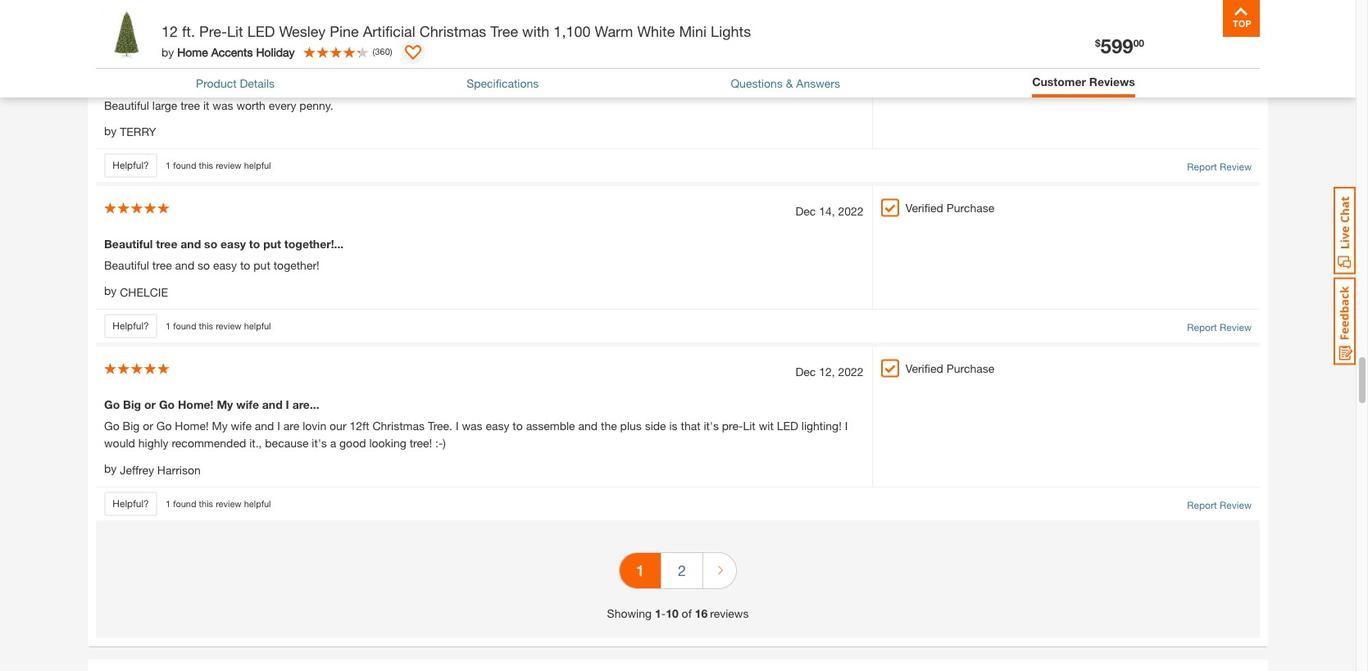 Task type: describe. For each thing, give the bounding box(es) containing it.
penny.
[[300, 98, 333, 112]]

found for jeffrey harrison
[[173, 498, 196, 509]]

product details
[[196, 76, 275, 90]]

jeffrey
[[120, 464, 154, 477]]

:-
[[435, 437, 443, 450]]

helpful for every
[[244, 160, 271, 171]]

by jeffrey harrison
[[104, 462, 201, 477]]

review for jeffrey harrison
[[216, 498, 242, 509]]

&
[[786, 76, 793, 90]]

0 vertical spatial every
[[282, 77, 311, 91]]

ft.
[[182, 22, 195, 40]]

helpful for put
[[244, 321, 271, 331]]

questions & answers
[[731, 76, 841, 90]]

by for by terry
[[104, 123, 117, 137]]

would
[[104, 437, 135, 450]]

1 vertical spatial my
[[212, 419, 228, 433]]

chelcie
[[120, 286, 168, 300]]

0 vertical spatial so
[[204, 237, 217, 251]]

0 vertical spatial home!
[[178, 398, 214, 412]]

answers
[[797, 76, 841, 90]]

home
[[177, 45, 208, 59]]

recommended
[[172, 437, 246, 450]]

helpful? for terry
[[113, 159, 149, 172]]

12
[[162, 22, 178, 40]]

christmas inside go big or go home! my wife and i are... go big or go home! my wife and i are lovin our 12ft christmas tree. i was easy to assemble and the plus side is that it's pre-lit wit led lighting! i would highly recommended it., because it's a good looking tree! :-)
[[373, 419, 425, 433]]

harrison
[[157, 464, 201, 477]]

lovin
[[303, 419, 327, 433]]

jeffrey harrison button
[[120, 462, 201, 479]]

wit
[[759, 419, 774, 433]]

$
[[1096, 37, 1101, 49]]

0 vertical spatial or
[[144, 398, 156, 412]]

1 vertical spatial it's
[[312, 437, 327, 450]]

1 vertical spatial wife
[[231, 419, 252, 433]]

1 vertical spatial or
[[143, 419, 153, 433]]

( 360 )
[[373, 46, 393, 56]]

of
[[682, 607, 692, 621]]

1 vertical spatial worth
[[236, 98, 266, 112]]

by for by home accents holiday
[[162, 45, 174, 59]]

with
[[522, 22, 550, 40]]

12 ft. pre-lit led wesley pine artificial christmas tree with 1,100 warm white mini lights
[[162, 22, 751, 40]]

helpful? for jeffrey
[[113, 498, 149, 510]]

review for beautiful tree and so easy to put together!... beautiful tree and so easy to put together!
[[1220, 322, 1252, 334]]

0 vertical spatial christmas
[[420, 22, 487, 40]]

beautiful large tree it was worth every penny.... beautiful large tree it was worth every penny.
[[104, 77, 361, 112]]

lighting!
[[802, 419, 842, 433]]

customer
[[1033, 75, 1087, 89]]

2 verified from the top
[[906, 362, 944, 376]]

top button
[[1224, 0, 1260, 37]]

1 purchase from the top
[[947, 201, 995, 215]]

report for beautiful large tree it was worth every penny.... beautiful large tree it was worth every penny.
[[1188, 161, 1218, 173]]

10
[[666, 607, 679, 621]]

display image
[[405, 45, 421, 62]]

0 vertical spatial easy
[[221, 237, 246, 251]]

customer reviews
[[1033, 75, 1136, 89]]

by for by jeffrey harrison
[[104, 462, 117, 476]]

report review for go big or go home! my wife and i are... go big or go home! my wife and i are lovin our 12ft christmas tree. i was easy to assemble and the plus side is that it's pre-lit wit led lighting! i would highly recommended it., because it's a good looking tree! :-)
[[1188, 500, 1252, 512]]

pre-
[[722, 419, 743, 433]]

warm
[[595, 22, 633, 40]]

are
[[284, 419, 300, 433]]

review for beautiful large tree it was worth every penny.... beautiful large tree it was worth every penny.
[[1220, 161, 1252, 173]]

599
[[1101, 34, 1134, 57]]

i left are...
[[286, 398, 289, 412]]

i left are
[[277, 419, 280, 433]]

12,
[[819, 365, 835, 379]]

(
[[373, 46, 375, 56]]

1 for chelcie
[[166, 321, 171, 331]]

-
[[662, 607, 666, 621]]

highly
[[138, 437, 169, 450]]

looking
[[369, 437, 407, 450]]

details
[[240, 76, 275, 90]]

helpful? button for chelcie
[[104, 314, 157, 339]]

dec for dec 14, 2022
[[796, 205, 816, 219]]

pre-
[[199, 22, 227, 40]]

found for terry
[[173, 160, 196, 171]]

are...
[[292, 398, 319, 412]]

questions
[[731, 76, 783, 90]]

1 found this review helpful for terry
[[166, 160, 271, 171]]

2
[[678, 562, 686, 580]]

review for chelcie
[[216, 321, 242, 331]]

1 report from the top
[[1188, 0, 1218, 13]]

helpful? button for terry
[[104, 154, 157, 178]]

side
[[645, 419, 666, 433]]

live chat image
[[1334, 187, 1356, 275]]

plus
[[620, 419, 642, 433]]

1 beautiful from the top
[[104, 77, 153, 91]]

specifications
[[467, 76, 539, 90]]

helpful for home!
[[244, 498, 271, 509]]

1 found this review helpful for chelcie
[[166, 321, 271, 331]]

this for by jeffrey harrison
[[199, 498, 213, 509]]

penny....
[[315, 77, 361, 91]]

accents
[[211, 45, 253, 59]]

tree!
[[410, 437, 432, 450]]

dec for dec 12, 2022
[[796, 365, 816, 379]]

1,100
[[554, 22, 591, 40]]

i right the tree.
[[456, 419, 459, 433]]

chelcie button
[[120, 284, 168, 301]]

product image image
[[100, 8, 153, 62]]

by terry
[[104, 123, 156, 139]]

showing 1 - 10 of 16 reviews
[[607, 607, 749, 621]]

14,
[[819, 205, 835, 219]]

it.,
[[249, 437, 262, 450]]

12ft
[[350, 419, 370, 433]]

by home accents holiday
[[162, 45, 295, 59]]

our
[[330, 419, 347, 433]]

16
[[695, 607, 708, 621]]

0 vertical spatial it's
[[704, 419, 719, 433]]

report review button for beautiful tree and so easy to put together!... beautiful tree and so easy to put together!
[[1188, 321, 1252, 336]]

by chelcie
[[104, 284, 168, 300]]

led inside go big or go home! my wife and i are... go big or go home! my wife and i are lovin our 12ft christmas tree. i was easy to assemble and the plus side is that it's pre-lit wit led lighting! i would highly recommended it., because it's a good looking tree! :-)
[[777, 419, 799, 433]]

0 vertical spatial big
[[123, 398, 141, 412]]

that
[[681, 419, 701, 433]]



Task type: locate. For each thing, give the bounding box(es) containing it.
1 this from the top
[[199, 160, 213, 171]]

review down recommended
[[216, 498, 242, 509]]

by inside by chelcie
[[104, 284, 117, 298]]

1 review from the top
[[216, 160, 242, 171]]

easy left the together!...
[[221, 237, 246, 251]]

1 vertical spatial found
[[173, 321, 196, 331]]

to inside go big or go home! my wife and i are... go big or go home! my wife and i are lovin our 12ft christmas tree. i was easy to assemble and the plus side is that it's pre-lit wit led lighting! i would highly recommended it., because it's a good looking tree! :-)
[[513, 419, 523, 433]]

lit inside go big or go home! my wife and i are... go big or go home! my wife and i are lovin our 12ft christmas tree. i was easy to assemble and the plus side is that it's pre-lit wit led lighting! i would highly recommended it., because it's a good looking tree! :-)
[[743, 419, 756, 433]]

360
[[375, 46, 390, 56]]

1 for jeffrey
[[166, 498, 171, 509]]

review for terry
[[216, 160, 242, 171]]

3 review from the top
[[1220, 322, 1252, 334]]

1 vertical spatial to
[[240, 259, 250, 273]]

every
[[282, 77, 311, 91], [269, 98, 296, 112]]

1 vertical spatial 2022
[[839, 365, 864, 379]]

1 vertical spatial lit
[[743, 419, 756, 433]]

report review button for beautiful large tree it was worth every penny.... beautiful large tree it was worth every penny.
[[1188, 160, 1252, 175]]

1 horizontal spatial it
[[211, 77, 219, 91]]

was inside go big or go home! my wife and i are... go big or go home! my wife and i are lovin our 12ft christmas tree. i was easy to assemble and the plus side is that it's pre-lit wit led lighting! i would highly recommended it., because it's a good looking tree! :-)
[[462, 419, 483, 433]]

4 report from the top
[[1188, 500, 1218, 512]]

1 verified purchase from the top
[[906, 201, 995, 215]]

1 helpful from the top
[[244, 160, 271, 171]]

was
[[222, 77, 244, 91], [213, 98, 233, 112], [462, 419, 483, 433]]

easy inside go big or go home! my wife and i are... go big or go home! my wife and i are lovin our 12ft christmas tree. i was easy to assemble and the plus side is that it's pre-lit wit led lighting! i would highly recommended it., because it's a good looking tree! :-)
[[486, 419, 510, 433]]

review for go big or go home! my wife and i are... go big or go home! my wife and i are lovin our 12ft christmas tree. i was easy to assemble and the plus side is that it's pre-lit wit led lighting! i would highly recommended it., because it's a good looking tree! :-)
[[1220, 500, 1252, 512]]

2 vertical spatial helpful?
[[113, 498, 149, 510]]

$ 599 00
[[1096, 34, 1145, 57]]

1 vertical spatial so
[[198, 259, 210, 273]]

0 vertical spatial my
[[217, 398, 233, 412]]

i right lighting!
[[845, 419, 848, 433]]

report
[[1188, 0, 1218, 13], [1188, 161, 1218, 173], [1188, 322, 1218, 334], [1188, 500, 1218, 512]]

1 horizontal spatial )
[[443, 437, 446, 450]]

helpful? button for jeffrey harrison
[[104, 492, 157, 517]]

3 this from the top
[[199, 498, 213, 509]]

by left jeffrey
[[104, 462, 117, 476]]

mini
[[679, 22, 707, 40]]

0 vertical spatial found
[[173, 160, 196, 171]]

0 horizontal spatial it's
[[312, 437, 327, 450]]

to left assemble
[[513, 419, 523, 433]]

led up the holiday
[[247, 22, 275, 40]]

3 helpful from the top
[[244, 498, 271, 509]]

by for by chelcie
[[104, 284, 117, 298]]

1 vertical spatial home!
[[175, 419, 209, 433]]

0 vertical spatial it
[[211, 77, 219, 91]]

by left 'terry' button
[[104, 123, 117, 137]]

2 report review from the top
[[1188, 161, 1252, 173]]

1 for terry
[[166, 160, 171, 171]]

put left together!
[[254, 259, 270, 273]]

2022 right "12,"
[[839, 365, 864, 379]]

2 helpful? button from the top
[[104, 314, 157, 339]]

report for beautiful tree and so easy to put together!... beautiful tree and so easy to put together!
[[1188, 322, 1218, 334]]

0 vertical spatial helpful
[[244, 160, 271, 171]]

1 vertical spatial was
[[213, 98, 233, 112]]

1 vertical spatial every
[[269, 98, 296, 112]]

1 found from the top
[[173, 160, 196, 171]]

2 vertical spatial 1 found this review helpful
[[166, 498, 271, 509]]

it's right that
[[704, 419, 719, 433]]

2 vertical spatial helpful? button
[[104, 492, 157, 517]]

the
[[601, 419, 617, 433]]

lit
[[227, 22, 243, 40], [743, 419, 756, 433]]

1 vertical spatial purchase
[[947, 362, 995, 376]]

was right the tree.
[[462, 419, 483, 433]]

1 vertical spatial verified
[[906, 362, 944, 376]]

2 dec from the top
[[796, 365, 816, 379]]

to
[[249, 237, 260, 251], [240, 259, 250, 273], [513, 419, 523, 433]]

dec 14, 2022
[[796, 205, 864, 219]]

1 vertical spatial 1 found this review helpful
[[166, 321, 271, 331]]

3 report review button from the top
[[1188, 321, 1252, 336]]

1 helpful? from the top
[[113, 159, 149, 172]]

tree
[[491, 22, 518, 40]]

2 review from the top
[[1220, 161, 1252, 173]]

1 vertical spatial big
[[123, 419, 140, 433]]

beautiful tree and so easy to put together!... beautiful tree and so easy to put together!
[[104, 237, 344, 273]]

0 vertical spatial large
[[156, 77, 184, 91]]

1 1 found this review helpful from the top
[[166, 160, 271, 171]]

1 vertical spatial review
[[216, 321, 242, 331]]

put up together!
[[263, 237, 281, 251]]

0 horizontal spatial it
[[203, 98, 210, 112]]

christmas up looking
[[373, 419, 425, 433]]

this for by terry
[[199, 160, 213, 171]]

this down beautiful large tree it was worth every penny.... beautiful large tree it was worth every penny.
[[199, 160, 213, 171]]

1 report review from the top
[[1188, 0, 1252, 13]]

2 this from the top
[[199, 321, 213, 331]]

because
[[265, 437, 309, 450]]

1 review from the top
[[1220, 0, 1252, 13]]

1 vertical spatial easy
[[213, 259, 237, 273]]

2 vertical spatial to
[[513, 419, 523, 433]]

large
[[156, 77, 184, 91], [152, 98, 177, 112]]

to left the together!...
[[249, 237, 260, 251]]

1 vertical spatial put
[[254, 259, 270, 273]]

0 vertical spatial was
[[222, 77, 244, 91]]

1 vertical spatial christmas
[[373, 419, 425, 433]]

helpful?
[[113, 159, 149, 172], [113, 320, 149, 332], [113, 498, 149, 510]]

2 verified purchase from the top
[[906, 362, 995, 376]]

1 vertical spatial helpful? button
[[104, 314, 157, 339]]

customer reviews button
[[1033, 73, 1136, 93], [1033, 73, 1136, 90]]

it's
[[704, 419, 719, 433], [312, 437, 327, 450]]

review
[[1220, 0, 1252, 13], [1220, 161, 1252, 173], [1220, 322, 1252, 334], [1220, 500, 1252, 512]]

christmas up display icon
[[420, 22, 487, 40]]

2 helpful from the top
[[244, 321, 271, 331]]

3 beautiful from the top
[[104, 237, 153, 251]]

1 found this review helpful
[[166, 160, 271, 171], [166, 321, 271, 331], [166, 498, 271, 509]]

verified
[[906, 201, 944, 215], [906, 362, 944, 376]]

every up penny.
[[282, 77, 311, 91]]

0 vertical spatial this
[[199, 160, 213, 171]]

2 2022 from the top
[[839, 365, 864, 379]]

dec 12, 2022
[[796, 365, 864, 379]]

reviews
[[710, 607, 749, 621]]

this down harrison
[[199, 498, 213, 509]]

helpful? button
[[104, 154, 157, 178], [104, 314, 157, 339], [104, 492, 157, 517]]

4 review from the top
[[1220, 500, 1252, 512]]

0 vertical spatial wife
[[236, 398, 259, 412]]

0 vertical spatial )
[[390, 46, 393, 56]]

by down the 12
[[162, 45, 174, 59]]

questions & answers button
[[731, 75, 841, 92], [731, 75, 841, 92]]

3 1 found this review helpful from the top
[[166, 498, 271, 509]]

this for by chelcie
[[199, 321, 213, 331]]

0 vertical spatial 1 found this review helpful
[[166, 160, 271, 171]]

a
[[330, 437, 336, 450]]

it down product
[[203, 98, 210, 112]]

helpful? down the by terry on the top of the page
[[113, 159, 149, 172]]

0 horizontal spatial )
[[390, 46, 393, 56]]

report review for beautiful large tree it was worth every penny.... beautiful large tree it was worth every penny.
[[1188, 161, 1252, 173]]

2 vertical spatial this
[[199, 498, 213, 509]]

0 vertical spatial to
[[249, 237, 260, 251]]

report review button
[[1188, 0, 1252, 14], [1188, 160, 1252, 175], [1188, 321, 1252, 336], [1188, 499, 1252, 514]]

large down home
[[156, 77, 184, 91]]

product
[[196, 76, 237, 90]]

) inside go big or go home! my wife and i are... go big or go home! my wife and i are lovin our 12ft christmas tree. i was easy to assemble and the plus side is that it's pre-lit wit led lighting! i would highly recommended it., because it's a good looking tree! :-)
[[443, 437, 446, 450]]

together!...
[[284, 237, 344, 251]]

worth
[[247, 77, 279, 91], [236, 98, 266, 112]]

0 horizontal spatial led
[[247, 22, 275, 40]]

0 vertical spatial helpful?
[[113, 159, 149, 172]]

1 found this review helpful for jeffrey harrison
[[166, 498, 271, 509]]

helpful
[[244, 160, 271, 171], [244, 321, 271, 331], [244, 498, 271, 509]]

review down "beautiful tree and so easy to put together!... beautiful tree and so easy to put together!"
[[216, 321, 242, 331]]

2 purchase from the top
[[947, 362, 995, 376]]

1 vertical spatial verified purchase
[[906, 362, 995, 376]]

2 helpful? from the top
[[113, 320, 149, 332]]

1 horizontal spatial it's
[[704, 419, 719, 433]]

helpful? down by chelcie
[[113, 320, 149, 332]]

was down the accents
[[222, 77, 244, 91]]

2 beautiful from the top
[[104, 98, 149, 112]]

my
[[217, 398, 233, 412], [212, 419, 228, 433]]

easy left assemble
[[486, 419, 510, 433]]

go big or go home! my wife and i are... go big or go home! my wife and i are lovin our 12ft christmas tree. i was easy to assemble and the plus side is that it's pre-lit wit led lighting! i would highly recommended it., because it's a good looking tree! :-)
[[104, 398, 848, 450]]

1 verified from the top
[[906, 201, 944, 215]]

3 helpful? button from the top
[[104, 492, 157, 517]]

1 vertical spatial large
[[152, 98, 177, 112]]

specifications button
[[467, 75, 539, 92], [467, 75, 539, 92]]

dec left "12,"
[[796, 365, 816, 379]]

feedback link image
[[1334, 277, 1356, 366]]

led right the wit
[[777, 419, 799, 433]]

00
[[1134, 37, 1145, 49]]

1 found this review helpful down "beautiful tree and so easy to put together!... beautiful tree and so easy to put together!"
[[166, 321, 271, 331]]

2 vertical spatial found
[[173, 498, 196, 509]]

2 found from the top
[[173, 321, 196, 331]]

was down product
[[213, 98, 233, 112]]

home!
[[178, 398, 214, 412], [175, 419, 209, 433]]

showing
[[607, 607, 652, 621]]

2 navigation
[[619, 541, 737, 605]]

0 vertical spatial helpful? button
[[104, 154, 157, 178]]

helpful down beautiful large tree it was worth every penny.... beautiful large tree it was worth every penny.
[[244, 160, 271, 171]]

0 vertical spatial dec
[[796, 205, 816, 219]]

1 vertical spatial dec
[[796, 365, 816, 379]]

by inside the by terry
[[104, 123, 117, 137]]

dec
[[796, 205, 816, 219], [796, 365, 816, 379]]

lit up the accents
[[227, 22, 243, 40]]

or
[[144, 398, 156, 412], [143, 419, 153, 433]]

1 vertical spatial )
[[443, 437, 446, 450]]

this down "beautiful tree and so easy to put together!... beautiful tree and so easy to put together!"
[[199, 321, 213, 331]]

helpful? button down 'terry' button
[[104, 154, 157, 178]]

it's left a
[[312, 437, 327, 450]]

3 review from the top
[[216, 498, 242, 509]]

this
[[199, 160, 213, 171], [199, 321, 213, 331], [199, 498, 213, 509]]

3 report from the top
[[1188, 322, 1218, 334]]

) right (
[[390, 46, 393, 56]]

2 review from the top
[[216, 321, 242, 331]]

0 vertical spatial led
[[247, 22, 275, 40]]

0 vertical spatial worth
[[247, 77, 279, 91]]

3 found from the top
[[173, 498, 196, 509]]

3 helpful? from the top
[[113, 498, 149, 510]]

helpful? for chelcie
[[113, 320, 149, 332]]

lit left the wit
[[743, 419, 756, 433]]

found for chelcie
[[173, 321, 196, 331]]

1 vertical spatial led
[[777, 419, 799, 433]]

report review for beautiful tree and so easy to put together!... beautiful tree and so easy to put together!
[[1188, 322, 1252, 334]]

3 report review from the top
[[1188, 322, 1252, 334]]

holiday
[[256, 45, 295, 59]]

0 vertical spatial put
[[263, 237, 281, 251]]

2 button
[[662, 554, 703, 589]]

worth down the holiday
[[247, 77, 279, 91]]

0 vertical spatial lit
[[227, 22, 243, 40]]

reviews
[[1090, 75, 1136, 89]]

helpful down it.,
[[244, 498, 271, 509]]

2 vertical spatial easy
[[486, 419, 510, 433]]

easy
[[221, 237, 246, 251], [213, 259, 237, 273], [486, 419, 510, 433]]

assemble
[[526, 419, 575, 433]]

dec left 14,
[[796, 205, 816, 219]]

by left chelcie
[[104, 284, 117, 298]]

2 vertical spatial review
[[216, 498, 242, 509]]

helpful? button down by chelcie
[[104, 314, 157, 339]]

report review button for go big or go home! my wife and i are... go big or go home! my wife and i are lovin our 12ft christmas tree. i was easy to assemble and the plus side is that it's pre-lit wit led lighting! i would highly recommended it., because it's a good looking tree! :-)
[[1188, 499, 1252, 514]]

4 report review button from the top
[[1188, 499, 1252, 514]]

terry
[[120, 125, 156, 139]]

1 horizontal spatial led
[[777, 419, 799, 433]]

2 1 found this review helpful from the top
[[166, 321, 271, 331]]

report review
[[1188, 0, 1252, 13], [1188, 161, 1252, 173], [1188, 322, 1252, 334], [1188, 500, 1252, 512]]

0 vertical spatial purchase
[[947, 201, 995, 215]]

large up 'terry'
[[152, 98, 177, 112]]

is
[[670, 419, 678, 433]]

0 vertical spatial review
[[216, 160, 242, 171]]

pine
[[330, 22, 359, 40]]

christmas
[[420, 22, 487, 40], [373, 419, 425, 433]]

by
[[162, 45, 174, 59], [104, 123, 117, 137], [104, 284, 117, 298], [104, 462, 117, 476]]

easy left together!
[[213, 259, 237, 273]]

by inside by jeffrey harrison
[[104, 462, 117, 476]]

0 vertical spatial 2022
[[839, 205, 864, 219]]

helpful? down jeffrey
[[113, 498, 149, 510]]

tree.
[[428, 419, 453, 433]]

worth down details on the left top of page
[[236, 98, 266, 112]]

2 report from the top
[[1188, 161, 1218, 173]]

0 horizontal spatial lit
[[227, 22, 243, 40]]

1 horizontal spatial lit
[[743, 419, 756, 433]]

report for go big or go home! my wife and i are... go big or go home! my wife and i are lovin our 12ft christmas tree. i was easy to assemble and the plus side is that it's pre-lit wit led lighting! i would highly recommended it., because it's a good looking tree! :-)
[[1188, 500, 1218, 512]]

it down by home accents holiday
[[211, 77, 219, 91]]

go
[[104, 398, 120, 412], [159, 398, 175, 412], [104, 419, 119, 433], [156, 419, 172, 433]]

2 report review button from the top
[[1188, 160, 1252, 175]]

helpful? button down jeffrey
[[104, 492, 157, 517]]

lights
[[711, 22, 751, 40]]

4 beautiful from the top
[[104, 259, 149, 273]]

1 2022 from the top
[[839, 205, 864, 219]]

2022 for dec 14, 2022
[[839, 205, 864, 219]]

2022 right 14,
[[839, 205, 864, 219]]

terry button
[[120, 123, 156, 141]]

to left together!
[[240, 259, 250, 273]]

)
[[390, 46, 393, 56], [443, 437, 446, 450]]

helpful down "beautiful tree and so easy to put together!... beautiful tree and so easy to put together!"
[[244, 321, 271, 331]]

together!
[[274, 259, 320, 273]]

1 vertical spatial this
[[199, 321, 213, 331]]

1 helpful? button from the top
[[104, 154, 157, 178]]

review down beautiful large tree it was worth every penny.... beautiful large tree it was worth every penny.
[[216, 160, 242, 171]]

1 vertical spatial helpful?
[[113, 320, 149, 332]]

1 vertical spatial it
[[203, 98, 210, 112]]

artificial
[[363, 22, 416, 40]]

0 vertical spatial verified
[[906, 201, 944, 215]]

wesley
[[279, 22, 326, 40]]

2 vertical spatial was
[[462, 419, 483, 433]]

1 found this review helpful down beautiful large tree it was worth every penny.... beautiful large tree it was worth every penny.
[[166, 160, 271, 171]]

purchase
[[947, 201, 995, 215], [947, 362, 995, 376]]

every down details on the left top of page
[[269, 98, 296, 112]]

1 vertical spatial helpful
[[244, 321, 271, 331]]

big
[[123, 398, 141, 412], [123, 419, 140, 433]]

0 vertical spatial verified purchase
[[906, 201, 995, 215]]

1 found this review helpful down harrison
[[166, 498, 271, 509]]

1 dec from the top
[[796, 205, 816, 219]]

it
[[211, 77, 219, 91], [203, 98, 210, 112]]

) down the tree.
[[443, 437, 446, 450]]

2022 for dec 12, 2022
[[839, 365, 864, 379]]

1 report review button from the top
[[1188, 0, 1252, 14]]

2 vertical spatial helpful
[[244, 498, 271, 509]]

good
[[340, 437, 366, 450]]

4 report review from the top
[[1188, 500, 1252, 512]]

white
[[638, 22, 675, 40]]

and
[[181, 237, 201, 251], [175, 259, 195, 273], [262, 398, 283, 412], [255, 419, 274, 433], [579, 419, 598, 433]]



Task type: vqa. For each thing, say whether or not it's contained in the screenshot.
24 in. Fingerprint Resistant Stainless Steel Top Control Built-in Tall Tub Dishwasher with Dual Power Filtration, 47 dBA image
no



